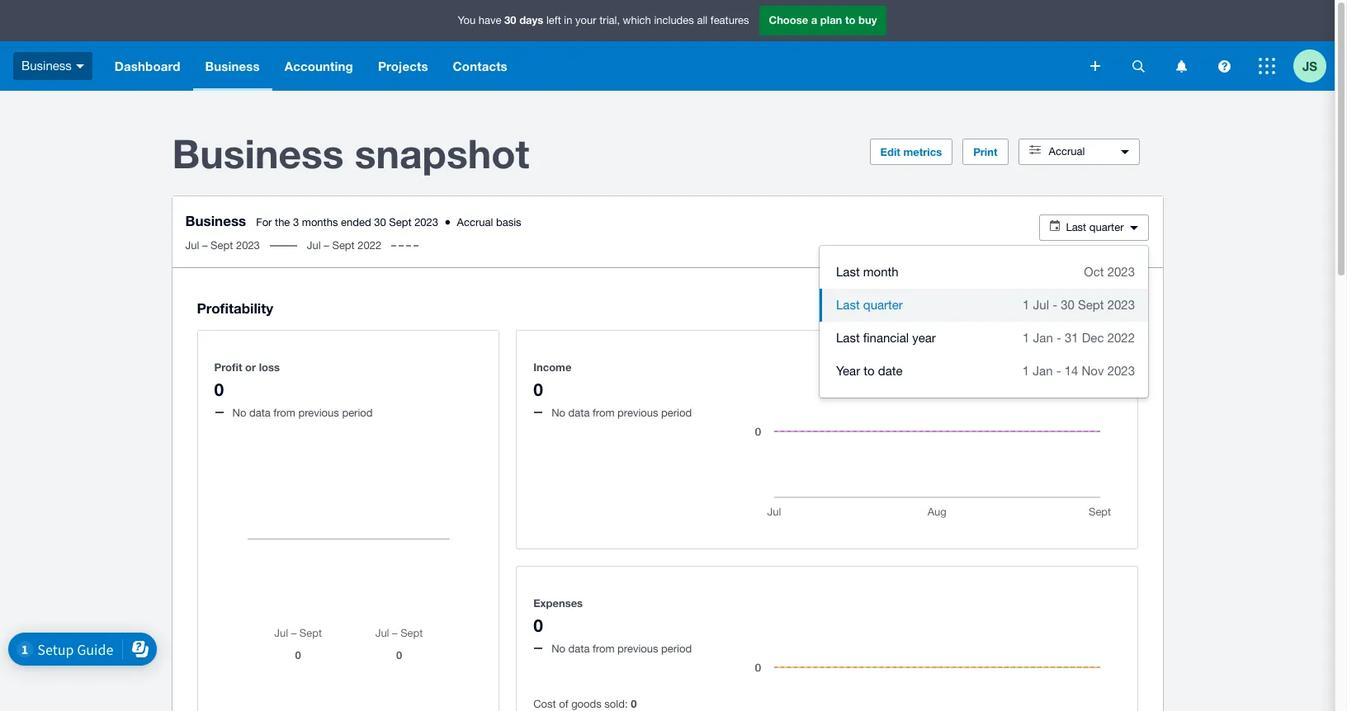 Task type: vqa. For each thing, say whether or not it's contained in the screenshot.
LAST FINANCIAL YEAR
yes



Task type: locate. For each thing, give the bounding box(es) containing it.
jul up profitability
[[185, 239, 199, 252]]

jan left 14
[[1033, 364, 1053, 378]]

- left 14
[[1057, 364, 1061, 378]]

1 vertical spatial 1
[[1023, 331, 1030, 345]]

1 horizontal spatial 2022
[[1108, 331, 1135, 345]]

1 vertical spatial jan
[[1033, 364, 1053, 378]]

quarter down month
[[863, 298, 903, 312]]

1
[[1023, 298, 1030, 312], [1023, 331, 1030, 345], [1023, 364, 1030, 378]]

1 for 1 jan - 31 dec 2022
[[1023, 331, 1030, 345]]

js
[[1303, 58, 1318, 73]]

contacts
[[453, 59, 508, 73]]

projects button
[[366, 41, 441, 91]]

includes
[[654, 14, 694, 27]]

sept
[[389, 216, 412, 229], [211, 239, 233, 252], [332, 239, 355, 252], [1078, 298, 1104, 312]]

1 horizontal spatial quarter
[[1090, 221, 1124, 234]]

no data from previous period
[[232, 407, 373, 419], [552, 407, 692, 419], [552, 643, 692, 655]]

data down profit or loss 0
[[249, 407, 271, 419]]

months
[[302, 216, 338, 229]]

0 horizontal spatial –
[[202, 239, 208, 252]]

0 horizontal spatial business button
[[0, 41, 102, 91]]

data down income 0
[[569, 407, 590, 419]]

no down income 0
[[552, 407, 566, 419]]

jul up 1 jan - 31 dec 2022
[[1033, 298, 1049, 312]]

previous for income 0
[[618, 407, 658, 419]]

- up 1 jan - 31 dec 2022
[[1053, 298, 1058, 312]]

sold:
[[605, 699, 628, 711]]

days
[[519, 13, 544, 27]]

svg image
[[1176, 60, 1187, 72], [1218, 60, 1231, 72], [1091, 61, 1101, 71], [76, 64, 84, 68]]

2 vertical spatial 30
[[1061, 298, 1075, 312]]

group containing last month
[[820, 246, 1148, 398]]

contacts button
[[441, 41, 520, 91]]

last quarter button
[[1040, 215, 1150, 241]]

30 right have
[[505, 13, 516, 27]]

for
[[256, 216, 272, 229]]

last quarter up oct
[[1066, 221, 1124, 234]]

2 horizontal spatial 30
[[1061, 298, 1075, 312]]

1 horizontal spatial business button
[[193, 41, 272, 91]]

2 vertical spatial 1
[[1023, 364, 1030, 378]]

– down months
[[324, 239, 329, 252]]

left
[[547, 14, 561, 27]]

30 up 31
[[1061, 298, 1075, 312]]

1 vertical spatial accrual
[[457, 216, 493, 229]]

print
[[974, 145, 998, 159]]

0
[[214, 380, 224, 400], [533, 380, 543, 400], [533, 616, 543, 636], [631, 698, 637, 711]]

dashboard link
[[102, 41, 193, 91]]

2022 down the ended
[[358, 239, 382, 252]]

2022
[[358, 239, 382, 252], [1108, 331, 1135, 345]]

0 inside profit or loss 0
[[214, 380, 224, 400]]

0 vertical spatial 1
[[1023, 298, 1030, 312]]

0 vertical spatial accrual
[[1049, 145, 1085, 158]]

to right year
[[864, 364, 875, 378]]

no data from previous period down income 0
[[552, 407, 692, 419]]

date
[[878, 364, 903, 378]]

1 horizontal spatial accrual
[[1049, 145, 1085, 158]]

2023 right nov
[[1108, 364, 1135, 378]]

2 jan from the top
[[1033, 364, 1053, 378]]

0 horizontal spatial quarter
[[863, 298, 903, 312]]

financial
[[863, 331, 909, 345]]

choose a plan to buy
[[769, 13, 877, 27]]

1 horizontal spatial last quarter
[[1066, 221, 1124, 234]]

1 horizontal spatial jul
[[307, 239, 321, 252]]

1 left 14
[[1023, 364, 1030, 378]]

quarter inside period list box
[[863, 298, 903, 312]]

period for profit or loss 0
[[342, 407, 373, 419]]

svg image
[[1259, 58, 1276, 74], [1132, 60, 1145, 72]]

– for sept 2023
[[202, 239, 208, 252]]

navigation
[[102, 41, 1079, 91]]

data for profit or loss 0
[[249, 407, 271, 419]]

quarter
[[1090, 221, 1124, 234], [863, 298, 903, 312]]

last left month
[[836, 265, 860, 279]]

0 vertical spatial to
[[845, 13, 856, 27]]

0 down the expenses
[[533, 616, 543, 636]]

features
[[711, 14, 749, 27]]

–
[[202, 239, 208, 252], [324, 239, 329, 252]]

accrual left basis
[[457, 216, 493, 229]]

31
[[1065, 331, 1079, 345]]

2022 right dec
[[1108, 331, 1135, 345]]

30 right the ended
[[374, 216, 386, 229]]

goods
[[571, 699, 602, 711]]

last up oct
[[1066, 221, 1087, 234]]

period for expenses 0
[[661, 643, 692, 655]]

no
[[232, 407, 246, 419], [552, 407, 566, 419], [552, 643, 566, 655]]

1 vertical spatial last quarter
[[836, 298, 903, 312]]

oct
[[1084, 265, 1104, 279]]

2 business button from the left
[[193, 41, 272, 91]]

edit
[[881, 145, 901, 159]]

jul for jul – sept 2022
[[307, 239, 321, 252]]

last down the last month
[[836, 298, 860, 312]]

sept down the ended
[[332, 239, 355, 252]]

2023
[[415, 216, 438, 229], [236, 239, 260, 252], [1108, 265, 1135, 279], [1108, 298, 1135, 312], [1108, 364, 1135, 378]]

dashboard
[[115, 59, 180, 73]]

business
[[21, 58, 72, 72], [205, 59, 260, 73], [172, 130, 344, 177], [185, 212, 246, 230]]

30
[[505, 13, 516, 27], [374, 216, 386, 229], [1061, 298, 1075, 312]]

jul down months
[[307, 239, 321, 252]]

a
[[811, 13, 818, 27]]

to inside period list box
[[864, 364, 875, 378]]

0 vertical spatial jan
[[1033, 331, 1053, 345]]

1 jan - 31 dec 2022
[[1023, 331, 1135, 345]]

data
[[249, 407, 271, 419], [569, 407, 590, 419], [569, 643, 590, 655]]

1 jul - 30 sept 2023
[[1023, 298, 1135, 312]]

0 horizontal spatial last quarter
[[836, 298, 903, 312]]

none field containing last month
[[819, 245, 1149, 399]]

1 – from the left
[[202, 239, 208, 252]]

sept up dec
[[1078, 298, 1104, 312]]

1 vertical spatial 2022
[[1108, 331, 1135, 345]]

0 horizontal spatial jul
[[185, 239, 199, 252]]

2 horizontal spatial jul
[[1033, 298, 1049, 312]]

0 vertical spatial last quarter
[[1066, 221, 1124, 234]]

last quarter
[[1066, 221, 1124, 234], [836, 298, 903, 312]]

1 up 1 jan - 31 dec 2022
[[1023, 298, 1030, 312]]

from
[[274, 407, 295, 419], [593, 407, 615, 419], [593, 643, 615, 655]]

1 vertical spatial 30
[[374, 216, 386, 229]]

print button
[[963, 139, 1009, 165]]

last up year
[[836, 331, 860, 345]]

1 vertical spatial quarter
[[863, 298, 903, 312]]

quarter up oct 2023
[[1090, 221, 1124, 234]]

1 horizontal spatial 30
[[505, 13, 516, 27]]

you
[[458, 14, 476, 27]]

business button
[[0, 41, 102, 91], [193, 41, 272, 91]]

month
[[863, 265, 899, 279]]

period
[[342, 407, 373, 419], [661, 407, 692, 419], [661, 643, 692, 655]]

oct 2023
[[1084, 265, 1135, 279]]

metrics
[[904, 145, 942, 159]]

1 for 1 jul - 30 sept 2023
[[1023, 298, 1030, 312]]

group
[[820, 246, 1148, 398]]

1 vertical spatial -
[[1057, 331, 1062, 345]]

plan
[[821, 13, 842, 27]]

previous
[[298, 407, 339, 419], [618, 407, 658, 419], [618, 643, 658, 655]]

no data from previous period up sold:
[[552, 643, 692, 655]]

2 vertical spatial -
[[1057, 364, 1061, 378]]

expenses 0
[[533, 597, 583, 636]]

– up profitability
[[202, 239, 208, 252]]

jul
[[185, 239, 199, 252], [307, 239, 321, 252], [1033, 298, 1049, 312]]

no down profit or loss 0
[[232, 407, 246, 419]]

js button
[[1294, 41, 1335, 91]]

no for income 0
[[552, 407, 566, 419]]

0 down profit
[[214, 380, 224, 400]]

accrual up last quarter "popup button"
[[1049, 145, 1085, 158]]

last quarter down the last month
[[836, 298, 903, 312]]

1 horizontal spatial –
[[324, 239, 329, 252]]

snapshot
[[355, 130, 530, 177]]

in
[[564, 14, 573, 27]]

0 down income
[[533, 380, 543, 400]]

year
[[913, 331, 936, 345]]

0 horizontal spatial to
[[845, 13, 856, 27]]

data down expenses 0
[[569, 643, 590, 655]]

1 vertical spatial to
[[864, 364, 875, 378]]

2 – from the left
[[324, 239, 329, 252]]

- left 31
[[1057, 331, 1062, 345]]

last quarter inside period list box
[[836, 298, 903, 312]]

no down expenses 0
[[552, 643, 566, 655]]

you have 30 days left in your trial, which includes all features
[[458, 13, 749, 27]]

1 horizontal spatial to
[[864, 364, 875, 378]]

jul for jul – sept 2023
[[185, 239, 199, 252]]

14
[[1065, 364, 1079, 378]]

0 horizontal spatial 2022
[[358, 239, 382, 252]]

accounting button
[[272, 41, 366, 91]]

last
[[1066, 221, 1087, 234], [836, 265, 860, 279], [836, 298, 860, 312], [836, 331, 860, 345]]

nov
[[1082, 364, 1104, 378]]

1 left 31
[[1023, 331, 1030, 345]]

to
[[845, 13, 856, 27], [864, 364, 875, 378]]

-
[[1053, 298, 1058, 312], [1057, 331, 1062, 345], [1057, 364, 1061, 378]]

0 horizontal spatial 30
[[374, 216, 386, 229]]

to left buy
[[845, 13, 856, 27]]

expenses
[[533, 597, 583, 610]]

period for income 0
[[661, 407, 692, 419]]

no data from previous period down loss
[[232, 407, 373, 419]]

accrual
[[1049, 145, 1085, 158], [457, 216, 493, 229]]

period list box
[[820, 246, 1148, 398]]

jan left 31
[[1033, 331, 1053, 345]]

from for expenses 0
[[593, 643, 615, 655]]

0 vertical spatial quarter
[[1090, 221, 1124, 234]]

no for profit or loss 0
[[232, 407, 246, 419]]

jan
[[1033, 331, 1053, 345], [1033, 364, 1053, 378]]

0 vertical spatial -
[[1053, 298, 1058, 312]]

2023 right oct
[[1108, 265, 1135, 279]]

banner
[[0, 0, 1335, 91]]

1 jan from the top
[[1033, 331, 1053, 345]]

no data from previous period for profit or loss 0
[[232, 407, 373, 419]]

from for profit or loss 0
[[274, 407, 295, 419]]

None field
[[819, 245, 1149, 399]]



Task type: describe. For each thing, give the bounding box(es) containing it.
0 vertical spatial 2022
[[358, 239, 382, 252]]

0 inside expenses 0
[[533, 616, 543, 636]]

profitability
[[197, 300, 273, 317]]

last month
[[836, 265, 899, 279]]

income 0
[[533, 361, 572, 400]]

basis
[[496, 216, 521, 229]]

0 right sold:
[[631, 698, 637, 711]]

quarter inside "popup button"
[[1090, 221, 1124, 234]]

no data from previous period for expenses 0
[[552, 643, 692, 655]]

profit
[[214, 361, 242, 374]]

0 vertical spatial 30
[[505, 13, 516, 27]]

2023 right the ended
[[415, 216, 438, 229]]

last inside "popup button"
[[1066, 221, 1087, 234]]

cost of goods sold: 0
[[533, 698, 637, 711]]

buy
[[859, 13, 877, 27]]

the
[[275, 216, 290, 229]]

3
[[293, 216, 299, 229]]

your
[[576, 14, 597, 27]]

profit or loss 0
[[214, 361, 280, 400]]

projects
[[378, 59, 428, 73]]

1 horizontal spatial svg image
[[1259, 58, 1276, 74]]

jan for 1 jan - 14 nov 2023
[[1033, 364, 1053, 378]]

loss
[[259, 361, 280, 374]]

of
[[559, 699, 568, 711]]

- for 30
[[1053, 298, 1058, 312]]

cost
[[533, 699, 556, 711]]

last financial year
[[836, 331, 936, 345]]

2023 down oct 2023
[[1108, 298, 1135, 312]]

2022 inside period list box
[[1108, 331, 1135, 345]]

accrual inside popup button
[[1049, 145, 1085, 158]]

jul – sept 2022
[[307, 239, 382, 252]]

which
[[623, 14, 651, 27]]

year
[[836, 364, 860, 378]]

accounting
[[285, 59, 353, 73]]

1 jan - 14 nov 2023
[[1023, 364, 1135, 378]]

last for oct 2023
[[836, 265, 860, 279]]

navigation containing dashboard
[[102, 41, 1079, 91]]

sept inside period list box
[[1078, 298, 1104, 312]]

– for sept 2022
[[324, 239, 329, 252]]

0 horizontal spatial svg image
[[1132, 60, 1145, 72]]

previous for profit or loss 0
[[298, 407, 339, 419]]

svg image inside business popup button
[[76, 64, 84, 68]]

dec
[[1082, 331, 1104, 345]]

1 for 1 jan - 14 nov 2023
[[1023, 364, 1030, 378]]

0 horizontal spatial accrual
[[457, 216, 493, 229]]

edit metrics
[[881, 145, 942, 159]]

sept right the ended
[[389, 216, 412, 229]]

jul inside period list box
[[1033, 298, 1049, 312]]

banner containing js
[[0, 0, 1335, 91]]

have
[[479, 14, 502, 27]]

jul – sept 2023
[[185, 239, 260, 252]]

30 inside period list box
[[1061, 298, 1075, 312]]

- for 14
[[1057, 364, 1061, 378]]

data for income 0
[[569, 407, 590, 419]]

previous for expenses 0
[[618, 643, 658, 655]]

data for expenses 0
[[569, 643, 590, 655]]

choose
[[769, 13, 808, 27]]

0 inside income 0
[[533, 380, 543, 400]]

1 business button from the left
[[0, 41, 102, 91]]

no for expenses 0
[[552, 643, 566, 655]]

year to date
[[836, 364, 903, 378]]

last for 1 jan - 31 dec 2022
[[836, 331, 860, 345]]

for the 3 months ended 30 sept 2023  ●  accrual basis
[[256, 216, 521, 229]]

all
[[697, 14, 708, 27]]

no data from previous period for income 0
[[552, 407, 692, 419]]

accrual button
[[1018, 139, 1140, 165]]

from for income 0
[[593, 407, 615, 419]]

2023 down for
[[236, 239, 260, 252]]

business snapshot
[[172, 130, 530, 177]]

last for 1 jul - 30 sept 2023
[[836, 298, 860, 312]]

or
[[245, 361, 256, 374]]

jan for 1 jan - 31 dec 2022
[[1033, 331, 1053, 345]]

last quarter inside "popup button"
[[1066, 221, 1124, 234]]

- for 31
[[1057, 331, 1062, 345]]

sept up profitability
[[211, 239, 233, 252]]

ended
[[341, 216, 371, 229]]

trial,
[[600, 14, 620, 27]]

income
[[533, 361, 572, 374]]

edit metrics button
[[870, 139, 953, 165]]



